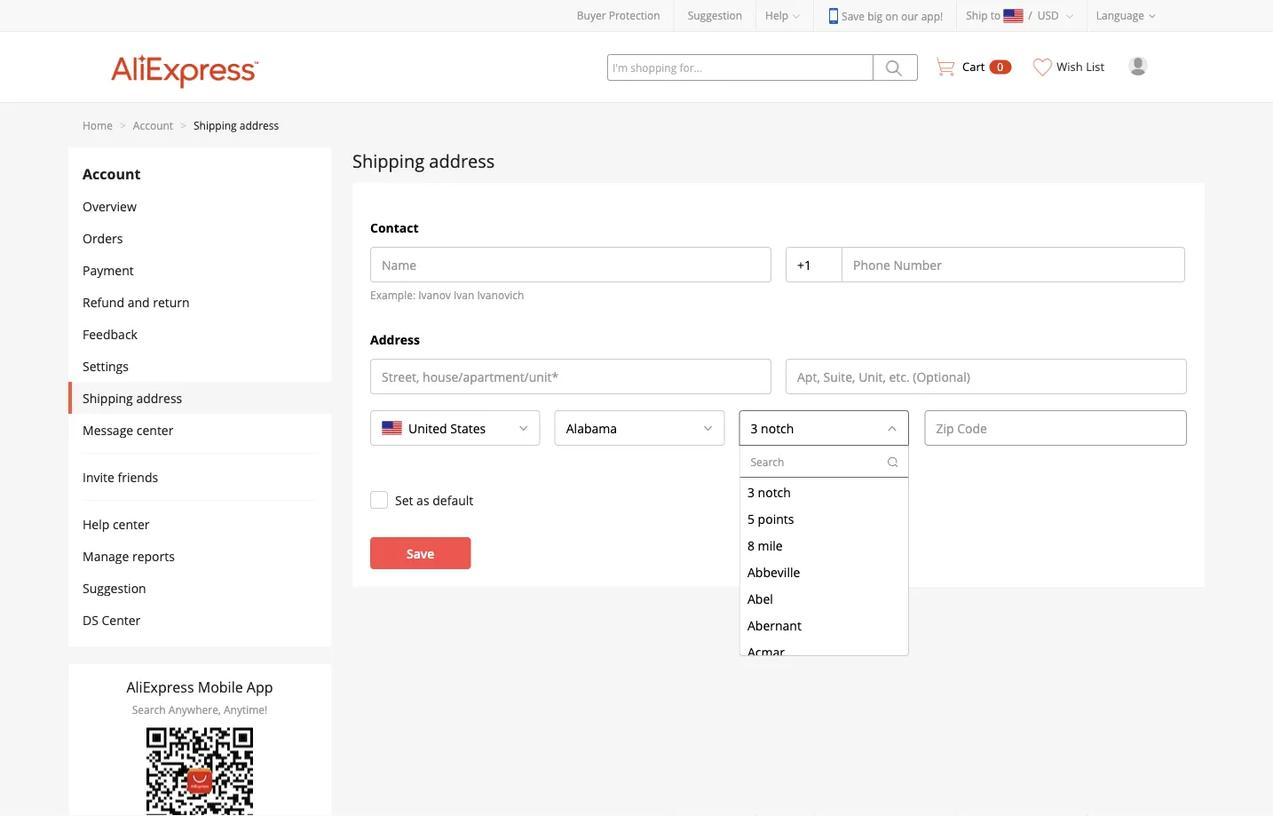 Task type: describe. For each thing, give the bounding box(es) containing it.
acmar
[[748, 643, 785, 660]]

address
[[370, 331, 420, 348]]

wish list link
[[1025, 32, 1115, 90]]

center for message center
[[137, 422, 174, 438]]

home > account > shipping address
[[83, 118, 279, 132]]

wish list
[[1057, 59, 1105, 75]]

abel
[[748, 590, 773, 607]]

0 vertical spatial 3 notch
[[751, 420, 795, 437]]

arrow down image
[[519, 423, 529, 434]]

save for save
[[407, 545, 435, 562]]

1 vertical spatial shipping address
[[83, 390, 182, 406]]

settings
[[83, 358, 129, 374]]

5 points
[[748, 510, 794, 527]]

center for help center
[[113, 516, 150, 533]]

0 horizontal spatial shipping
[[83, 390, 133, 406]]

2 horizontal spatial shipping
[[353, 148, 425, 173]]

/ usd
[[1029, 8, 1060, 23]]

I'm shopping for... text field
[[608, 54, 874, 81]]

+1 field
[[787, 248, 843, 282]]

on
[[886, 8, 899, 23]]

to
[[991, 8, 1001, 23]]

states
[[451, 420, 486, 437]]

aliexpress
[[127, 678, 194, 697]]

and
[[128, 294, 150, 311]]

cart
[[963, 59, 986, 75]]

message
[[83, 422, 133, 438]]

Phone Number field
[[843, 248, 1185, 282]]

anytime!
[[224, 703, 268, 717]]

refund
[[83, 294, 124, 311]]

example:
[[370, 287, 416, 302]]

ship
[[967, 8, 988, 23]]

example: ivanov ivan ivanovich
[[370, 287, 524, 302]]

invite friends
[[83, 469, 158, 486]]

reports
[[132, 548, 175, 565]]

0
[[998, 60, 1004, 74]]

default
[[433, 492, 474, 508]]

home
[[83, 118, 113, 132]]

language
[[1097, 8, 1145, 23]]

ship to
[[967, 8, 1001, 23]]

big
[[868, 8, 883, 23]]

arrow down image for 3 notch
[[888, 423, 898, 434]]

Street, house/apartment/unit* field
[[371, 360, 771, 394]]

/
[[1029, 8, 1033, 23]]

1 vertical spatial account
[[83, 165, 141, 184]]

orders
[[83, 230, 123, 247]]

app!
[[922, 8, 944, 23]]

save button
[[370, 537, 471, 569]]

1 > from the left
[[120, 118, 126, 132]]

help for help center
[[83, 516, 110, 533]]

protection
[[609, 8, 661, 23]]

mile
[[758, 537, 783, 554]]

1 vertical spatial address
[[429, 148, 495, 173]]

Zip Code field
[[926, 411, 1187, 445]]

united
[[409, 420, 447, 437]]

Apt, Suite, Unit, etc. (Optional)
 field
[[787, 360, 1187, 394]]

arrow down image for alabama
[[703, 423, 714, 434]]

language link
[[1088, 0, 1170, 31]]

0 horizontal spatial address
[[136, 390, 182, 406]]



Task type: locate. For each thing, give the bounding box(es) containing it.
our
[[902, 8, 919, 23]]

contact
[[370, 219, 419, 236]]

account link
[[133, 118, 173, 132]]

account right home link
[[133, 118, 173, 132]]

0 vertical spatial 3
[[751, 420, 758, 437]]

>
[[120, 118, 126, 132], [180, 118, 187, 132]]

help right suggestion link
[[766, 8, 789, 23]]

help up manage
[[83, 516, 110, 533]]

mobile
[[198, 678, 243, 697]]

0 vertical spatial shipping address
[[353, 148, 495, 173]]

3 notch up 5 points
[[748, 484, 791, 500]]

wish
[[1057, 59, 1084, 75]]

message center
[[83, 422, 174, 438]]

8
[[748, 537, 755, 554]]

help for help
[[766, 8, 789, 23]]

0 vertical spatial address
[[240, 118, 279, 132]]

manage
[[83, 548, 129, 565]]

united states
[[409, 420, 486, 437]]

shipping address
[[353, 148, 495, 173], [83, 390, 182, 406]]

0 horizontal spatial suggestion
[[83, 580, 146, 597]]

1 vertical spatial 3
[[748, 484, 755, 500]]

save big on our app!
[[842, 8, 944, 23]]

None submit
[[874, 54, 919, 81]]

0 vertical spatial notch
[[761, 420, 795, 437]]

search
[[132, 703, 166, 717]]

1 horizontal spatial shipping address
[[353, 148, 495, 173]]

account up overview
[[83, 165, 141, 184]]

shipping address up message center
[[83, 390, 182, 406]]

1 vertical spatial 3 notch
[[748, 484, 791, 500]]

3
[[751, 420, 758, 437], [748, 484, 755, 500]]

anywhere,
[[169, 703, 221, 717]]

None field
[[607, 411, 628, 445], [784, 411, 805, 445], [607, 411, 628, 445], [784, 411, 805, 445]]

1 vertical spatial notch
[[758, 484, 791, 500]]

shipping right account link
[[194, 118, 237, 132]]

0 horizontal spatial save
[[407, 545, 435, 562]]

overview
[[83, 198, 137, 215]]

account
[[133, 118, 173, 132], [83, 165, 141, 184]]

1 vertical spatial help
[[83, 516, 110, 533]]

0 vertical spatial save
[[842, 8, 865, 23]]

home link
[[83, 118, 113, 132]]

3 notch up 搜索 field
[[751, 420, 795, 437]]

points
[[758, 510, 794, 527]]

1 horizontal spatial address
[[240, 118, 279, 132]]

manage reports
[[83, 548, 175, 565]]

set as default
[[395, 492, 474, 508]]

8 mile
[[748, 537, 783, 554]]

address
[[240, 118, 279, 132], [429, 148, 495, 173], [136, 390, 182, 406]]

1 horizontal spatial arrow down image
[[888, 423, 898, 434]]

0 vertical spatial shipping
[[194, 118, 237, 132]]

1 horizontal spatial suggestion
[[688, 8, 743, 23]]

1 horizontal spatial shipping
[[194, 118, 237, 132]]

notch up 搜索 field
[[761, 420, 795, 437]]

2 > from the left
[[180, 118, 187, 132]]

0 vertical spatial help
[[766, 8, 789, 23]]

3 up 搜索 field
[[751, 420, 758, 437]]

ds
[[83, 612, 99, 629]]

ivan
[[454, 287, 475, 302]]

invite
[[83, 469, 114, 486]]

suggestion
[[688, 8, 743, 23], [83, 580, 146, 597]]

arrow down image
[[703, 423, 714, 434], [888, 423, 898, 434]]

shipping up "message"
[[83, 390, 133, 406]]

> right home link
[[120, 118, 126, 132]]

1 vertical spatial shipping
[[353, 148, 425, 173]]

ds center
[[83, 612, 141, 629]]

as
[[417, 492, 430, 508]]

2 arrow down image from the left
[[888, 423, 898, 434]]

搜索 field
[[740, 447, 887, 477]]

notch up points
[[758, 484, 791, 500]]

5
[[748, 510, 755, 527]]

refund and return
[[83, 294, 190, 311]]

help center
[[83, 516, 150, 533]]

ivanovich
[[478, 287, 524, 302]]

suggestion up the i'm shopping for... text box
[[688, 8, 743, 23]]

buyer
[[577, 8, 606, 23]]

save big on our app! link
[[828, 8, 944, 24]]

save left big
[[842, 8, 865, 23]]

Search field
[[476, 411, 497, 445]]

3 up "5"
[[748, 484, 755, 500]]

ivanov
[[419, 287, 451, 302]]

alabama
[[567, 420, 618, 437]]

set
[[395, 492, 414, 508]]

0 horizontal spatial arrow down image
[[703, 423, 714, 434]]

0 vertical spatial account
[[133, 118, 173, 132]]

list
[[1087, 59, 1105, 75]]

shipping address link
[[194, 118, 279, 132]]

buyer protection
[[577, 8, 661, 23]]

1 vertical spatial center
[[113, 516, 150, 533]]

feedback
[[83, 326, 138, 342]]

1 horizontal spatial >
[[180, 118, 187, 132]]

app
[[247, 678, 273, 697]]

help
[[766, 8, 789, 23], [83, 516, 110, 533]]

save inside button
[[407, 545, 435, 562]]

0 vertical spatial suggestion
[[688, 8, 743, 23]]

center
[[137, 422, 174, 438], [113, 516, 150, 533]]

suggestion up ds center at the left
[[83, 580, 146, 597]]

1 vertical spatial suggestion
[[83, 580, 146, 597]]

1 arrow down image from the left
[[703, 423, 714, 434]]

notch
[[761, 420, 795, 437], [758, 484, 791, 500]]

0 vertical spatial center
[[137, 422, 174, 438]]

suggestion link
[[688, 8, 743, 23]]

> right account link
[[180, 118, 187, 132]]

shipping up contact
[[353, 148, 425, 173]]

3 notch
[[751, 420, 795, 437], [748, 484, 791, 500]]

usd
[[1038, 8, 1060, 23]]

return
[[153, 294, 190, 311]]

0 horizontal spatial shipping address
[[83, 390, 182, 406]]

abernant
[[748, 617, 802, 634]]

aliexpress mobile app search anywhere, anytime!
[[127, 678, 273, 717]]

save for save big on our app!
[[842, 8, 865, 23]]

2 horizontal spatial address
[[429, 148, 495, 173]]

2 vertical spatial shipping
[[83, 390, 133, 406]]

shipping address up contact
[[353, 148, 495, 173]]

2 vertical spatial address
[[136, 390, 182, 406]]

save down "as"
[[407, 545, 435, 562]]

payment
[[83, 262, 134, 279]]

save
[[842, 8, 865, 23], [407, 545, 435, 562]]

abbeville
[[748, 563, 800, 580]]

Name field
[[371, 248, 771, 282]]

buyer protection link
[[577, 8, 661, 23]]

shipping
[[194, 118, 237, 132], [353, 148, 425, 173], [83, 390, 133, 406]]

center
[[102, 612, 141, 629]]

friends
[[118, 469, 158, 486]]

center right "message"
[[137, 422, 174, 438]]

0 horizontal spatial help
[[83, 516, 110, 533]]

0 horizontal spatial >
[[120, 118, 126, 132]]

1 vertical spatial save
[[407, 545, 435, 562]]

1 horizontal spatial help
[[766, 8, 789, 23]]

1 horizontal spatial save
[[842, 8, 865, 23]]

center up manage reports in the bottom left of the page
[[113, 516, 150, 533]]



Task type: vqa. For each thing, say whether or not it's contained in the screenshot.
Center on the bottom left
yes



